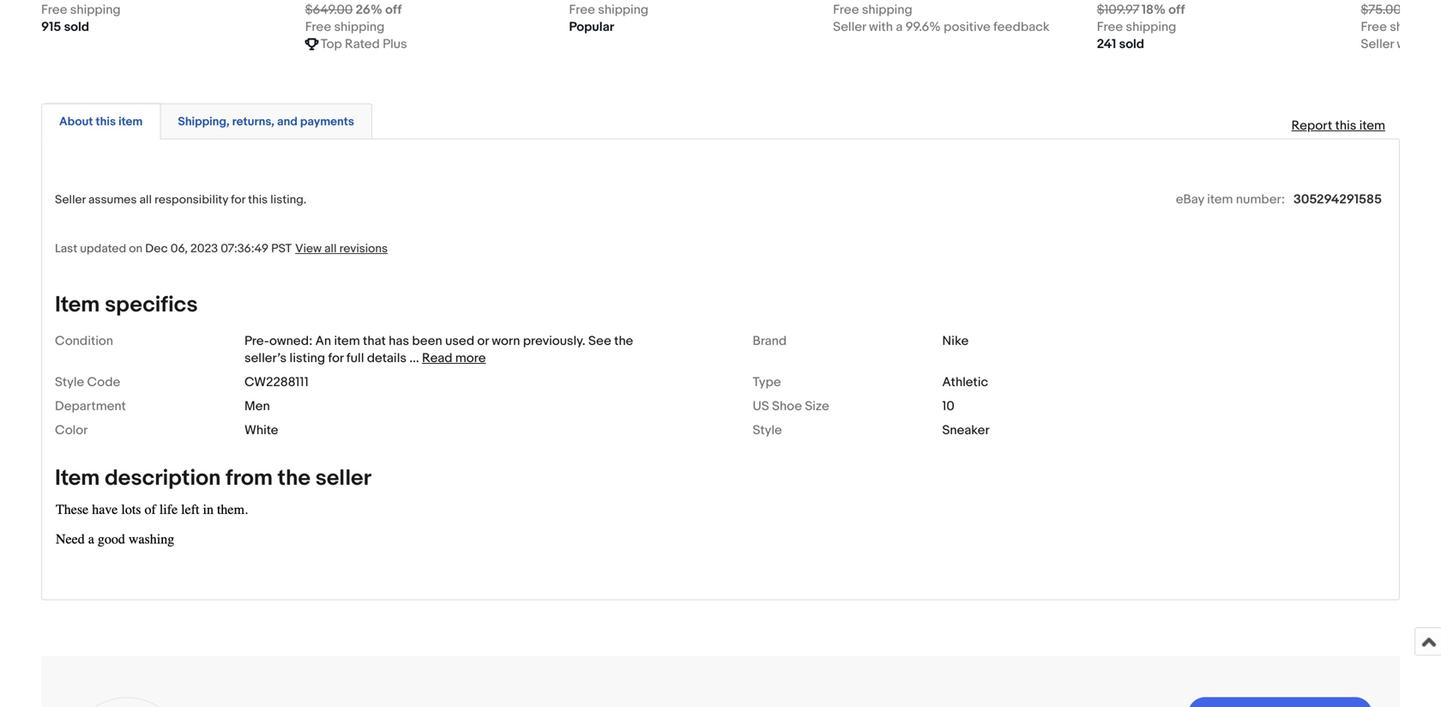 Task type: locate. For each thing, give the bounding box(es) containing it.
more
[[456, 351, 486, 366]]

item description from the seller
[[55, 465, 372, 492]]

from
[[226, 465, 273, 492]]

us shoe size
[[753, 399, 830, 414]]

all right assumes
[[140, 193, 152, 207]]

0 vertical spatial the
[[614, 334, 634, 349]]

sold down free shipping text box
[[64, 19, 89, 35]]

241 sold text field
[[1097, 36, 1145, 53]]

the
[[614, 334, 634, 349], [278, 465, 311, 492]]

0 vertical spatial item
[[55, 292, 100, 319]]

owned:
[[269, 334, 313, 349]]

free shipping text field up popular
[[569, 1, 649, 18]]

report
[[1292, 118, 1333, 133]]

type
[[753, 375, 782, 390]]

Free shipping text field
[[41, 1, 121, 18]]

1 off from the left
[[385, 2, 402, 18]]

the inside pre-owned: an item that has been used or worn previously. see the seller's listing for full details ...
[[614, 334, 634, 349]]

all right 'view'
[[325, 242, 337, 256]]

with left 99.6%
[[869, 19, 893, 35]]

0 vertical spatial style
[[55, 375, 84, 390]]

sold right 241
[[1120, 36, 1145, 52]]

athletic
[[943, 375, 989, 390]]

has
[[389, 334, 409, 349]]

off inside the $649.00 26% off free shipping
[[385, 2, 402, 18]]

1 vertical spatial the
[[278, 465, 311, 492]]

shipping inside $109.97 18% off free shipping 241 sold
[[1126, 19, 1177, 35]]

the right from
[[278, 465, 311, 492]]

0 vertical spatial seller
[[833, 19, 867, 35]]

item
[[55, 292, 100, 319], [55, 465, 100, 492]]

style down 'us'
[[753, 423, 782, 438]]

item inside pre-owned: an item that has been used or worn previously. see the seller's listing for full details ...
[[334, 334, 360, 349]]

0 vertical spatial all
[[140, 193, 152, 207]]

1 vertical spatial sold
[[1120, 36, 1145, 52]]

for
[[231, 193, 245, 207], [328, 351, 344, 366]]

1 vertical spatial style
[[753, 423, 782, 438]]

item up the condition
[[55, 292, 100, 319]]

this left listing.
[[248, 193, 268, 207]]

$75.00
[[1362, 2, 1402, 18]]

all
[[140, 193, 152, 207], [325, 242, 337, 256]]

free
[[41, 2, 67, 18], [569, 2, 595, 18], [833, 2, 860, 18], [305, 19, 331, 35], [1097, 19, 1124, 35], [1362, 19, 1388, 35]]

a
[[896, 19, 903, 35], [1425, 36, 1431, 52]]

free shipping text field down 18%
[[1097, 18, 1177, 36]]

cw2288111
[[245, 375, 309, 390]]

the right see
[[614, 334, 634, 349]]

previously.
[[523, 334, 586, 349]]

this right the report at the right top of the page
[[1336, 118, 1357, 133]]

1 horizontal spatial a
[[1425, 36, 1431, 52]]

Top Rated Plus text field
[[321, 36, 407, 53]]

1 horizontal spatial for
[[328, 351, 344, 366]]

sold inside $109.97 18% off free shipping 241 sold
[[1120, 36, 1145, 52]]

with inside free shipping seller with a 99.6% positive feedback
[[869, 19, 893, 35]]

with
[[869, 19, 893, 35], [1398, 36, 1422, 52]]

1 horizontal spatial with
[[1398, 36, 1422, 52]]

positive
[[944, 19, 991, 35]]

style for style code
[[55, 375, 84, 390]]

0 horizontal spatial with
[[869, 19, 893, 35]]

read
[[422, 351, 453, 366]]

item for item description from the seller
[[55, 465, 100, 492]]

off for $649.00 26% off free shipping
[[385, 2, 402, 18]]

0 vertical spatial with
[[869, 19, 893, 35]]

1 horizontal spatial off
[[1169, 2, 1186, 18]]

1 horizontal spatial style
[[753, 423, 782, 438]]

seller assumes all responsibility for this listing.
[[55, 193, 307, 207]]

0 vertical spatial for
[[231, 193, 245, 207]]

item down color
[[55, 465, 100, 492]]

shipping up 99.6%
[[862, 2, 913, 18]]

off inside $109.97 18% off free shipping 241 sold
[[1169, 2, 1186, 18]]

Seller with a 99.6% positive feedback text field
[[833, 18, 1050, 36]]

shipping, returns, and payments
[[178, 115, 354, 129]]

2 off from the left
[[1169, 2, 1186, 18]]

seller left 99.6%
[[833, 19, 867, 35]]

0 vertical spatial a
[[896, 19, 903, 35]]

full
[[347, 351, 364, 366]]

off right 26%
[[385, 2, 402, 18]]

0 vertical spatial sold
[[64, 19, 89, 35]]

shipping inside free shipping 915 sold
[[70, 2, 121, 18]]

item up full
[[334, 334, 360, 349]]

1 vertical spatial all
[[325, 242, 337, 256]]

off for $109.97 18% off free shipping 241 sold
[[1169, 2, 1186, 18]]

1 item from the top
[[55, 292, 100, 319]]

brand
[[753, 334, 787, 349]]

revisions
[[340, 242, 388, 256]]

about this item
[[59, 115, 143, 129]]

with inside $75.00 free shipping seller with a 99
[[1398, 36, 1422, 52]]

seller inside $75.00 free shipping seller with a 99
[[1362, 36, 1395, 52]]

305294291585
[[1294, 192, 1383, 207]]

item inside button
[[119, 115, 143, 129]]

seller
[[833, 19, 867, 35], [1362, 36, 1395, 52], [55, 193, 86, 207]]

0 horizontal spatial this
[[96, 115, 116, 129]]

0 horizontal spatial all
[[140, 193, 152, 207]]

1 vertical spatial seller
[[1362, 36, 1395, 52]]

1 vertical spatial item
[[55, 465, 100, 492]]

sold inside free shipping 915 sold
[[64, 19, 89, 35]]

a left 99 at the top right
[[1425, 36, 1431, 52]]

$649.00 26% off free shipping
[[305, 2, 402, 35]]

shipping down 18%
[[1126, 19, 1177, 35]]

shipping inside $75.00 free shipping seller with a 99
[[1391, 19, 1441, 35]]

shipping up seller with a 99 text box
[[1391, 19, 1441, 35]]

free shipping text field down $75.00
[[1362, 18, 1441, 36]]

style
[[55, 375, 84, 390], [753, 423, 782, 438]]

shipping, returns, and payments button
[[178, 114, 354, 130]]

free shipping text field up top
[[305, 18, 385, 36]]

used
[[445, 334, 475, 349]]

this
[[96, 115, 116, 129], [1336, 118, 1357, 133], [248, 193, 268, 207]]

1 horizontal spatial this
[[248, 193, 268, 207]]

sold
[[64, 19, 89, 35], [1120, 36, 1145, 52]]

18%
[[1142, 2, 1166, 18]]

item
[[119, 115, 143, 129], [1360, 118, 1386, 133], [1208, 192, 1234, 207], [334, 334, 360, 349]]

2 horizontal spatial seller
[[1362, 36, 1395, 52]]

details
[[367, 351, 407, 366]]

1 vertical spatial for
[[328, 351, 344, 366]]

item right 'about'
[[119, 115, 143, 129]]

that
[[363, 334, 386, 349]]

seller down $75.00
[[1362, 36, 1395, 52]]

popular
[[569, 19, 615, 35]]

shipping up popular 'text field'
[[598, 2, 649, 18]]

shipping inside the $649.00 26% off free shipping
[[334, 19, 385, 35]]

1 horizontal spatial the
[[614, 334, 634, 349]]

Free shipping text field
[[569, 1, 649, 18], [833, 1, 913, 18], [305, 18, 385, 36], [1097, 18, 1177, 36], [1362, 18, 1441, 36]]

for inside pre-owned: an item that has been used or worn previously. see the seller's listing for full details ...
[[328, 351, 344, 366]]

free shipping seller with a 99.6% positive feedback
[[833, 2, 1050, 35]]

0 horizontal spatial off
[[385, 2, 402, 18]]

tab list
[[41, 100, 1401, 139]]

us
[[753, 399, 770, 414]]

1 horizontal spatial sold
[[1120, 36, 1145, 52]]

2 item from the top
[[55, 465, 100, 492]]

style up department in the bottom left of the page
[[55, 375, 84, 390]]

with left 99 at the top right
[[1398, 36, 1422, 52]]

06,
[[171, 242, 188, 256]]

seller left assumes
[[55, 193, 86, 207]]

color
[[55, 423, 88, 438]]

0 horizontal spatial sold
[[64, 19, 89, 35]]

this inside button
[[96, 115, 116, 129]]

this right 'about'
[[96, 115, 116, 129]]

style code
[[55, 375, 120, 390]]

1 vertical spatial with
[[1398, 36, 1422, 52]]

1 horizontal spatial seller
[[833, 19, 867, 35]]

free inside $109.97 18% off free shipping 241 sold
[[1097, 19, 1124, 35]]

2 horizontal spatial this
[[1336, 118, 1357, 133]]

0 horizontal spatial a
[[896, 19, 903, 35]]

ebay item number: 305294291585
[[1177, 192, 1383, 207]]

shipping up 915 sold text box at left
[[70, 2, 121, 18]]

915 sold text field
[[41, 18, 89, 36]]

for right responsibility
[[231, 193, 245, 207]]

off
[[385, 2, 402, 18], [1169, 2, 1186, 18]]

listing.
[[271, 193, 307, 207]]

shipping up rated
[[334, 19, 385, 35]]

responsibility
[[155, 193, 228, 207]]

updated
[[80, 242, 126, 256]]

department
[[55, 399, 126, 414]]

last
[[55, 242, 77, 256]]

0 horizontal spatial style
[[55, 375, 84, 390]]

shipping
[[70, 2, 121, 18], [598, 2, 649, 18], [862, 2, 913, 18], [334, 19, 385, 35], [1126, 19, 1177, 35], [1391, 19, 1441, 35]]

returns,
[[232, 115, 275, 129]]

for left full
[[328, 351, 344, 366]]

top
[[321, 36, 342, 52]]

a left 99.6%
[[896, 19, 903, 35]]

0 horizontal spatial seller
[[55, 193, 86, 207]]

code
[[87, 375, 120, 390]]

or
[[478, 334, 489, 349]]

2 vertical spatial seller
[[55, 193, 86, 207]]

condition
[[55, 334, 113, 349]]

1 vertical spatial a
[[1425, 36, 1431, 52]]

been
[[412, 334, 443, 349]]

free inside free shipping 915 sold
[[41, 2, 67, 18]]

Popular text field
[[569, 18, 615, 36]]

off right 18%
[[1169, 2, 1186, 18]]

rated
[[345, 36, 380, 52]]



Task type: vqa. For each thing, say whether or not it's contained in the screenshot.


Task type: describe. For each thing, give the bounding box(es) containing it.
$649.00
[[305, 2, 353, 18]]

0 horizontal spatial the
[[278, 465, 311, 492]]

a inside free shipping seller with a 99.6% positive feedback
[[896, 19, 903, 35]]

99
[[1434, 36, 1442, 52]]

this for about
[[96, 115, 116, 129]]

payments
[[300, 115, 354, 129]]

top rated plus
[[321, 36, 407, 52]]

915
[[41, 19, 61, 35]]

99.6%
[[906, 19, 941, 35]]

pre-
[[245, 334, 270, 349]]

a inside $75.00 free shipping seller with a 99
[[1425, 36, 1431, 52]]

free shipping text field up 99.6%
[[833, 1, 913, 18]]

worn
[[492, 334, 520, 349]]

size
[[805, 399, 830, 414]]

previous price $109.97 18% off text field
[[1097, 1, 1186, 18]]

men
[[245, 399, 270, 414]]

free inside free shipping seller with a 99.6% positive feedback
[[833, 2, 860, 18]]

free shipping text field for $109.97 18% off free shipping 241 sold
[[1097, 18, 1177, 36]]

26%
[[356, 2, 383, 18]]

read more
[[422, 351, 486, 366]]

item for item specifics
[[55, 292, 100, 319]]

previous price $75.00 7% off text field
[[1362, 1, 1442, 18]]

and
[[277, 115, 298, 129]]

free shipping popular
[[569, 2, 649, 35]]

free inside "free shipping popular"
[[569, 2, 595, 18]]

item specifics
[[55, 292, 198, 319]]

ebay
[[1177, 192, 1205, 207]]

free shipping text field for $649.00 26% off free shipping
[[305, 18, 385, 36]]

on
[[129, 242, 143, 256]]

1 horizontal spatial all
[[325, 242, 337, 256]]

2023
[[190, 242, 218, 256]]

shipping,
[[178, 115, 230, 129]]

shoe
[[772, 399, 802, 414]]

10
[[943, 399, 955, 414]]

white
[[245, 423, 278, 438]]

feedback
[[994, 19, 1050, 35]]

last updated on dec 06, 2023 07:36:49 pst view all revisions
[[55, 242, 388, 256]]

view
[[295, 242, 322, 256]]

listing
[[290, 351, 325, 366]]

assumes
[[88, 193, 137, 207]]

seller
[[316, 465, 372, 492]]

...
[[410, 351, 419, 366]]

style for style
[[753, 423, 782, 438]]

number:
[[1237, 192, 1286, 207]]

0 horizontal spatial for
[[231, 193, 245, 207]]

dec
[[145, 242, 168, 256]]

free inside $75.00 free shipping seller with a 99
[[1362, 19, 1388, 35]]

read more button
[[422, 351, 486, 366]]

free shipping 915 sold
[[41, 2, 121, 35]]

free shipping text field for $75.00 free shipping seller with a 99
[[1362, 18, 1441, 36]]

shipping inside "free shipping popular"
[[598, 2, 649, 18]]

$109.97 18% off free shipping 241 sold
[[1097, 2, 1186, 52]]

plus
[[383, 36, 407, 52]]

about this item button
[[59, 114, 143, 130]]

about
[[59, 115, 93, 129]]

sneaker
[[943, 423, 990, 438]]

free inside the $649.00 26% off free shipping
[[305, 19, 331, 35]]

an
[[316, 334, 331, 349]]

pst
[[271, 242, 292, 256]]

tab list containing about this item
[[41, 100, 1401, 139]]

07:36:49
[[221, 242, 269, 256]]

item right the report at the right top of the page
[[1360, 118, 1386, 133]]

description
[[105, 465, 221, 492]]

$109.97
[[1097, 2, 1139, 18]]

report this item link
[[1284, 109, 1395, 142]]

Seller with a 99 text field
[[1362, 36, 1442, 53]]

report this item
[[1292, 118, 1386, 133]]

seller's
[[245, 351, 287, 366]]

specifics
[[105, 292, 198, 319]]

this for report
[[1336, 118, 1357, 133]]

241
[[1097, 36, 1117, 52]]

previous price $649.00 26% off text field
[[305, 1, 402, 18]]

seller inside free shipping seller with a 99.6% positive feedback
[[833, 19, 867, 35]]

pre-owned: an item that has been used or worn previously. see the seller's listing for full details ...
[[245, 334, 634, 366]]

view all revisions link
[[292, 241, 388, 256]]

nike
[[943, 334, 969, 349]]

shipping inside free shipping seller with a 99.6% positive feedback
[[862, 2, 913, 18]]

see
[[589, 334, 612, 349]]

item right ebay
[[1208, 192, 1234, 207]]

$75.00 free shipping seller with a 99
[[1362, 2, 1442, 52]]



